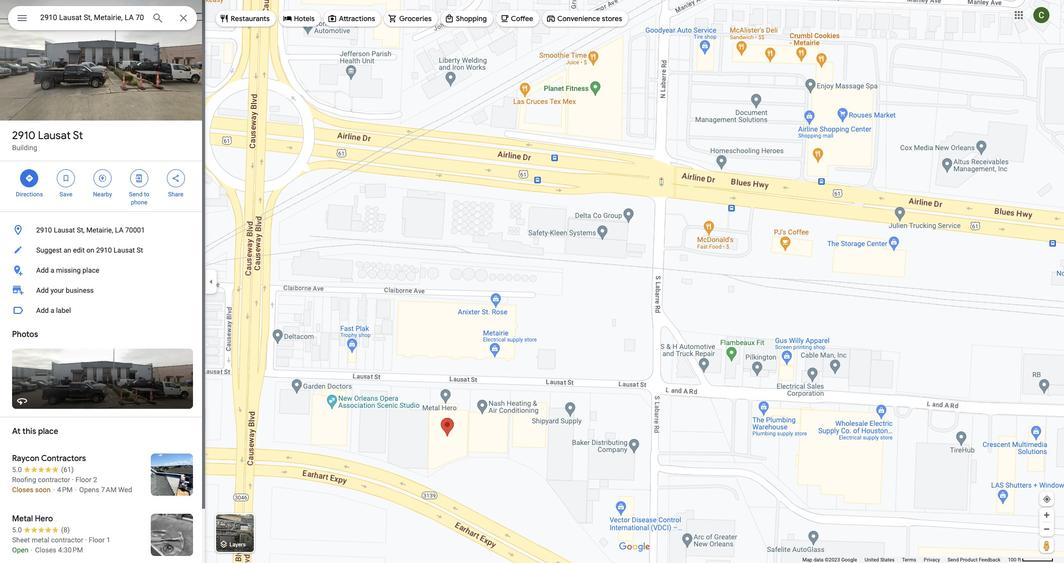 Task type: locate. For each thing, give the bounding box(es) containing it.
send left the product
[[948, 558, 959, 563]]

· left 1
[[85, 537, 87, 545]]

send product feedback
[[948, 558, 1001, 563]]

place down on
[[82, 267, 99, 275]]

floor left 1
[[89, 537, 105, 545]]

floor
[[76, 476, 92, 484], [89, 537, 105, 545]]

from your device image
[[1043, 495, 1052, 504]]

0 vertical spatial add
[[36, 267, 49, 275]]

100 ft button
[[1008, 558, 1054, 563]]

lausat inside 2910 lausat st building
[[38, 129, 71, 143]]

an
[[64, 246, 71, 254]]

contractor up 4 pm
[[38, 476, 70, 484]]

lausat for st
[[38, 129, 71, 143]]

2 vertical spatial add
[[36, 307, 49, 315]]

google
[[842, 558, 857, 563]]

groceries button
[[384, 7, 438, 31]]

1
[[106, 537, 110, 545]]

0 vertical spatial lausat
[[38, 129, 71, 143]]

1 horizontal spatial ⋅
[[52, 486, 56, 494]]

contractor inside sheet metal contractor · floor 1 open ⋅ closes 4:30 pm
[[51, 537, 83, 545]]

add
[[36, 267, 49, 275], [36, 287, 49, 295], [36, 307, 49, 315]]

send up phone
[[129, 191, 143, 198]]

1 vertical spatial ·
[[85, 537, 87, 545]]

contractor
[[38, 476, 70, 484], [51, 537, 83, 545]]

1 vertical spatial a
[[50, 307, 54, 315]]

zoom out image
[[1043, 526, 1051, 534]]

place
[[82, 267, 99, 275], [38, 427, 58, 437]]

0 horizontal spatial st
[[73, 129, 83, 143]]

(61)
[[61, 466, 74, 474]]

a left missing
[[50, 267, 54, 275]]

1 a from the top
[[50, 267, 54, 275]]

building
[[12, 144, 37, 152]]

0 vertical spatial contractor
[[38, 476, 70, 484]]


[[61, 173, 70, 184]]

add a missing place
[[36, 267, 99, 275]]

0 vertical spatial floor
[[76, 476, 92, 484]]

2910 up suggest
[[36, 226, 52, 234]]

save
[[60, 191, 72, 198]]

⋅ inside sheet metal contractor · floor 1 open ⋅ closes 4:30 pm
[[30, 547, 33, 555]]

soon
[[35, 486, 51, 494]]

st,
[[77, 226, 85, 234]]

roofing
[[12, 476, 36, 484]]

closes down roofing
[[12, 486, 33, 494]]

1 horizontal spatial closes
[[35, 547, 56, 555]]

restaurants button
[[216, 7, 276, 31]]

1 vertical spatial st
[[137, 246, 143, 254]]

5.0 up roofing
[[12, 466, 22, 474]]

floor up "opens" on the left bottom of page
[[76, 476, 92, 484]]

· inside sheet metal contractor · floor 1 open ⋅ closes 4:30 pm
[[85, 537, 87, 545]]

closes down metal
[[35, 547, 56, 555]]

2910 right on
[[96, 246, 112, 254]]

2910 up building
[[12, 129, 35, 143]]

0 horizontal spatial send
[[129, 191, 143, 198]]

footer inside google maps element
[[803, 557, 1008, 564]]

data
[[814, 558, 824, 563]]

add inside add a label button
[[36, 307, 49, 315]]

2 add from the top
[[36, 287, 49, 295]]

add inside add your business link
[[36, 287, 49, 295]]

5.0 stars 8 reviews image
[[12, 525, 70, 536]]

missing
[[56, 267, 81, 275]]

0 vertical spatial send
[[129, 191, 143, 198]]

2 5.0 from the top
[[12, 526, 22, 535]]

7 am
[[101, 486, 117, 494]]

5.0 inside image
[[12, 466, 22, 474]]

⋅ left 4 pm
[[52, 486, 56, 494]]

opens
[[79, 486, 99, 494]]

0 horizontal spatial closes
[[12, 486, 33, 494]]

footer
[[803, 557, 1008, 564]]

raycon
[[12, 454, 39, 464]]

phone
[[131, 199, 148, 206]]

5.0 stars 61 reviews image
[[12, 465, 74, 475]]

add inside add a missing place button
[[36, 267, 49, 275]]

map
[[803, 558, 813, 563]]

⋅
[[52, 486, 56, 494], [74, 486, 78, 494], [30, 547, 33, 555]]

photos
[[12, 330, 38, 340]]

0 vertical spatial 2910
[[12, 129, 35, 143]]

1 vertical spatial 2910
[[36, 226, 52, 234]]

0 horizontal spatial ⋅
[[30, 547, 33, 555]]

2 vertical spatial lausat
[[114, 246, 135, 254]]

⋅ for hero
[[30, 547, 33, 555]]

add for add a label
[[36, 307, 49, 315]]

lausat left st,
[[54, 226, 75, 234]]

2910
[[12, 129, 35, 143], [36, 226, 52, 234], [96, 246, 112, 254]]


[[98, 173, 107, 184]]

1 vertical spatial lausat
[[54, 226, 75, 234]]

2 a from the top
[[50, 307, 54, 315]]

1 vertical spatial contractor
[[51, 537, 83, 545]]

contractor down (8) at the left of the page
[[51, 537, 83, 545]]

1 add from the top
[[36, 267, 49, 275]]

a left label
[[50, 307, 54, 315]]

add down suggest
[[36, 267, 49, 275]]

your
[[50, 287, 64, 295]]

st
[[73, 129, 83, 143], [137, 246, 143, 254]]

add left your
[[36, 287, 49, 295]]

lausat
[[38, 129, 71, 143], [54, 226, 75, 234], [114, 246, 135, 254]]

1 vertical spatial floor
[[89, 537, 105, 545]]

5.0 for raycon contractors
[[12, 466, 22, 474]]

1 5.0 from the top
[[12, 466, 22, 474]]

1 horizontal spatial 2910
[[36, 226, 52, 234]]

2 vertical spatial 2910
[[96, 246, 112, 254]]

closes inside sheet metal contractor · floor 1 open ⋅ closes 4:30 pm
[[35, 547, 56, 555]]

· down (61)
[[72, 476, 74, 484]]

·
[[72, 476, 74, 484], [85, 537, 87, 545]]

0 horizontal spatial ·
[[72, 476, 74, 484]]

at
[[12, 427, 21, 437]]

place right this
[[38, 427, 58, 437]]

4 pm
[[57, 486, 73, 494]]

convenience stores
[[558, 14, 622, 23]]


[[25, 173, 34, 184]]

1 horizontal spatial ·
[[85, 537, 87, 545]]

add for add a missing place
[[36, 267, 49, 275]]

0 vertical spatial 5.0
[[12, 466, 22, 474]]

1 vertical spatial add
[[36, 287, 49, 295]]

0 vertical spatial st
[[73, 129, 83, 143]]

collapse side panel image
[[206, 276, 217, 287]]

⋅ right 4 pm
[[74, 486, 78, 494]]

convenience
[[558, 14, 600, 23]]

1 vertical spatial place
[[38, 427, 58, 437]]

3 add from the top
[[36, 307, 49, 315]]

coffee button
[[496, 7, 539, 31]]

1 horizontal spatial st
[[137, 246, 143, 254]]

footer containing map data ©2023 google
[[803, 557, 1008, 564]]

floor inside roofing contractor · floor 2 closes soon ⋅ 4 pm ⋅ opens 7 am wed
[[76, 476, 92, 484]]

a inside button
[[50, 307, 54, 315]]

lausat up 
[[38, 129, 71, 143]]

add left label
[[36, 307, 49, 315]]

sheet
[[12, 537, 30, 545]]

4:30 pm
[[58, 547, 83, 555]]

a for label
[[50, 307, 54, 315]]

5.0 inside image
[[12, 526, 22, 535]]

suggest
[[36, 246, 62, 254]]

add your business link
[[0, 281, 205, 301]]

a inside button
[[50, 267, 54, 275]]

privacy
[[924, 558, 940, 563]]

0 vertical spatial place
[[82, 267, 99, 275]]

0 vertical spatial closes
[[12, 486, 33, 494]]

closes inside roofing contractor · floor 2 closes soon ⋅ 4 pm ⋅ opens 7 am wed
[[12, 486, 33, 494]]

sheet metal contractor · floor 1 open ⋅ closes 4:30 pm
[[12, 537, 110, 555]]

1 vertical spatial 5.0
[[12, 526, 22, 535]]

lausat down 'la'
[[114, 246, 135, 254]]

google account: christina overa  
(christinaovera9@gmail.com) image
[[1034, 7, 1050, 23]]

5.0 up sheet
[[12, 526, 22, 535]]

2910 inside 2910 lausat st building
[[12, 129, 35, 143]]

⋅ for contractors
[[52, 486, 56, 494]]

product
[[960, 558, 978, 563]]

1 horizontal spatial send
[[948, 558, 959, 563]]

· inside roofing contractor · floor 2 closes soon ⋅ 4 pm ⋅ opens 7 am wed
[[72, 476, 74, 484]]

attractions button
[[324, 7, 381, 31]]

send inside "button"
[[948, 558, 959, 563]]

1 horizontal spatial place
[[82, 267, 99, 275]]

(8)
[[61, 526, 70, 535]]

1 vertical spatial closes
[[35, 547, 56, 555]]

send inside send to phone
[[129, 191, 143, 198]]

100
[[1008, 558, 1017, 563]]

0 horizontal spatial 2910
[[12, 129, 35, 143]]

1 vertical spatial send
[[948, 558, 959, 563]]

google maps element
[[0, 0, 1065, 564]]

closes
[[12, 486, 33, 494], [35, 547, 56, 555]]

0 vertical spatial ·
[[72, 476, 74, 484]]

a
[[50, 267, 54, 275], [50, 307, 54, 315]]

0 vertical spatial a
[[50, 267, 54, 275]]

None field
[[40, 12, 144, 24]]

terms button
[[902, 557, 917, 564]]

suggest an edit on 2910 lausat st
[[36, 246, 143, 254]]


[[135, 173, 144, 184]]

add for add your business
[[36, 287, 49, 295]]

⋅ right open
[[30, 547, 33, 555]]

restaurants
[[231, 14, 270, 23]]



Task type: describe. For each thing, give the bounding box(es) containing it.
send for send product feedback
[[948, 558, 959, 563]]

2910 Lausat St, Metairie, LA 70001 field
[[8, 6, 197, 30]]

states
[[881, 558, 895, 563]]

0 horizontal spatial place
[[38, 427, 58, 437]]

feedback
[[979, 558, 1001, 563]]

©2023
[[825, 558, 840, 563]]

edit
[[73, 246, 85, 254]]

open
[[12, 547, 28, 555]]

suggest an edit on 2910 lausat st button
[[0, 240, 205, 260]]

2910 for st
[[12, 129, 35, 143]]

add a missing place button
[[0, 260, 205, 281]]

layers
[[230, 542, 246, 549]]

2910 for st,
[[36, 226, 52, 234]]

shopping
[[456, 14, 487, 23]]

business
[[66, 287, 94, 295]]

st inside suggest an edit on 2910 lausat st button
[[137, 246, 143, 254]]

to
[[144, 191, 149, 198]]


[[171, 173, 180, 184]]

united
[[865, 558, 879, 563]]

metal
[[12, 514, 33, 524]]

add your business
[[36, 287, 94, 295]]

2 horizontal spatial 2910
[[96, 246, 112, 254]]

united states
[[865, 558, 895, 563]]

floor inside sheet metal contractor · floor 1 open ⋅ closes 4:30 pm
[[89, 537, 105, 545]]

share
[[168, 191, 183, 198]]

2 horizontal spatial ⋅
[[74, 486, 78, 494]]

on
[[86, 246, 94, 254]]

contractors
[[41, 454, 86, 464]]

groceries
[[399, 14, 432, 23]]

2910 lausat st, metairie, la 70001 button
[[0, 220, 205, 240]]

hotels
[[294, 14, 315, 23]]

raycon contractors
[[12, 454, 86, 464]]

send product feedback button
[[948, 557, 1001, 564]]

attractions
[[339, 14, 375, 23]]

terms
[[902, 558, 917, 563]]

roofing contractor · floor 2 closes soon ⋅ 4 pm ⋅ opens 7 am wed
[[12, 476, 132, 494]]

place inside button
[[82, 267, 99, 275]]

70001
[[125, 226, 145, 234]]

nearby
[[93, 191, 112, 198]]

at this place
[[12, 427, 58, 437]]

2
[[93, 476, 97, 484]]

add a label
[[36, 307, 71, 315]]


[[16, 11, 28, 25]]

coffee
[[511, 14, 533, 23]]

map data ©2023 google
[[803, 558, 857, 563]]

privacy button
[[924, 557, 940, 564]]

this
[[22, 427, 36, 437]]

metal
[[32, 537, 49, 545]]

stores
[[602, 14, 622, 23]]

la
[[115, 226, 123, 234]]

actions for 2910 lausat st region
[[0, 161, 205, 212]]

hotels button
[[279, 7, 321, 31]]

zoom in image
[[1043, 512, 1051, 519]]

lausat for st,
[[54, 226, 75, 234]]

add a label button
[[0, 301, 205, 321]]

ft
[[1018, 558, 1022, 563]]

label
[[56, 307, 71, 315]]

send for send to phone
[[129, 191, 143, 198]]

5.0 for metal hero
[[12, 526, 22, 535]]

 search field
[[8, 6, 197, 32]]

100 ft
[[1008, 558, 1022, 563]]

hero
[[35, 514, 53, 524]]

metairie,
[[86, 226, 113, 234]]

shopping button
[[441, 7, 493, 31]]

send to phone
[[129, 191, 149, 206]]

 button
[[8, 6, 36, 32]]

2910 lausat st main content
[[0, 0, 205, 564]]

none field inside 2910 lausat st, metairie, la 70001 field
[[40, 12, 144, 24]]

contractor inside roofing contractor · floor 2 closes soon ⋅ 4 pm ⋅ opens 7 am wed
[[38, 476, 70, 484]]

st inside 2910 lausat st building
[[73, 129, 83, 143]]

a for missing
[[50, 267, 54, 275]]

metal hero
[[12, 514, 53, 524]]

directions
[[16, 191, 43, 198]]

convenience stores button
[[542, 7, 629, 31]]

2910 lausat st, metairie, la 70001
[[36, 226, 145, 234]]

united states button
[[865, 557, 895, 564]]

2910 lausat st building
[[12, 129, 83, 152]]

wed
[[118, 486, 132, 494]]

show street view coverage image
[[1040, 539, 1054, 554]]



Task type: vqa. For each thing, say whether or not it's contained in the screenshot.
'Send to phone'
yes



